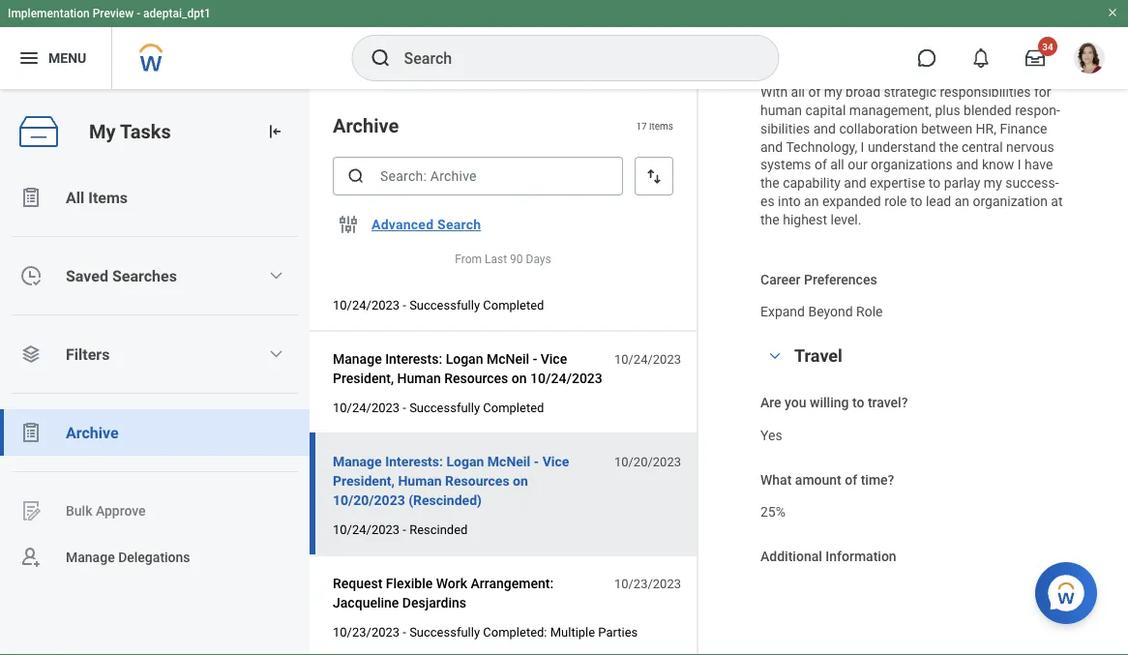 Task type: locate. For each thing, give the bounding box(es) containing it.
1 vertical spatial 10/24/2023 - successfully completed
[[333, 400, 544, 415]]

willing
[[810, 395, 850, 411]]

1 vertical spatial to
[[911, 193, 923, 209]]

manage interests: logan mcneil - vice president, human resources on 10/20/2023 (rescinded)
[[333, 454, 570, 508]]

manage right chevron down icon
[[333, 351, 382, 367]]

mcneil inside manage interests: logan mcneil - vice president, human resources on 10/20/2023 (rescinded)
[[488, 454, 531, 470]]

2 successfully from the top
[[410, 400, 480, 415]]

1 horizontal spatial chevron down image
[[764, 349, 787, 363]]

10/23/2023 up parties
[[615, 577, 682, 591]]

2 an from the left
[[955, 193, 970, 209]]

1 vertical spatial archive
[[66, 424, 119, 442]]

resources
[[445, 268, 509, 284], [445, 370, 509, 386], [445, 473, 510, 489]]

0 vertical spatial chevron down image
[[268, 268, 284, 284]]

10/24/2023 - successfully completed down 'from'
[[333, 298, 544, 312]]

2 vertical spatial to
[[853, 395, 865, 411]]

and down our
[[844, 175, 867, 191]]

10/23/2023 for 10/23/2023
[[615, 577, 682, 591]]

all right with
[[791, 84, 805, 100]]

i left have
[[1018, 157, 1022, 173]]

parties
[[599, 625, 638, 640]]

vice inside manage interests: logan mcneil - vice president, human resources on 10/20/2023 (rescinded)
[[543, 454, 570, 470]]

of inside travel group
[[845, 472, 858, 488]]

1 an from the left
[[805, 193, 819, 209]]

adeptai_dpt1
[[143, 7, 211, 20]]

0 horizontal spatial an
[[805, 193, 819, 209]]

and up parlay
[[957, 157, 979, 173]]

desjardins
[[403, 595, 467, 611]]

manage interests: logan mcneil - vice president, human resources on 10/24/2023 for 10/24/2023 - successfully completed
[[333, 248, 603, 284]]

1 vertical spatial mcneil
[[487, 351, 530, 367]]

1 horizontal spatial an
[[955, 193, 970, 209]]

to right "role"
[[911, 193, 923, 209]]

2 president, from the top
[[333, 370, 394, 386]]

of for with all of my broad strategic responsibilities for human capital management, plus blended respon sibilities and collaboration between hr, finance and technology, i understand the central nervous systems of all our organizations and know i have the capability and expertise to parlay my success es into an expanded role to lead an organization at the highest level.
[[809, 84, 821, 100]]

yes element
[[761, 424, 783, 443]]

10/24/2023 - successfully completed
[[333, 298, 544, 312], [333, 400, 544, 415]]

interests:
[[385, 248, 443, 264], [385, 351, 443, 367], [385, 454, 443, 470]]

2 vertical spatial human
[[398, 473, 442, 489]]

mcneil
[[487, 248, 530, 264], [487, 351, 530, 367], [488, 454, 531, 470]]

manage inside manage interests: logan mcneil - vice president, human resources on 10/20/2023 (rescinded)
[[333, 454, 382, 470]]

(rescinded)
[[409, 492, 482, 508]]

0 horizontal spatial archive
[[66, 424, 119, 442]]

0 horizontal spatial 10/20/2023
[[333, 492, 405, 508]]

and
[[814, 121, 836, 137], [761, 139, 783, 155], [957, 157, 979, 173], [844, 175, 867, 191]]

1 manage interests: logan mcneil - vice president, human resources on 10/24/2023 button from the top
[[333, 245, 604, 288]]

chevron down image
[[268, 268, 284, 284], [764, 349, 787, 363]]

plus
[[936, 103, 961, 118]]

chevron down image inside saved searches dropdown button
[[268, 268, 284, 284]]

10/23/2023 down jacqueline
[[333, 625, 400, 640]]

have
[[1025, 157, 1054, 173]]

0 vertical spatial 10/24/2023 - successfully completed
[[333, 298, 544, 312]]

1 vertical spatial president,
[[333, 370, 394, 386]]

president, inside manage interests: logan mcneil - vice president, human resources on 10/20/2023 (rescinded)
[[333, 473, 395, 489]]

archive up search icon
[[333, 114, 399, 137]]

0 horizontal spatial all
[[791, 84, 805, 100]]

expand beyond role
[[761, 304, 883, 320]]

to up lead
[[929, 175, 941, 191]]

the
[[940, 139, 959, 155], [761, 211, 780, 227]]

- inside menu banner
[[137, 7, 140, 20]]

10/23/2023 for 10/23/2023 - successfully completed: multiple parties
[[333, 625, 400, 640]]

0 vertical spatial resources
[[445, 268, 509, 284]]

1 horizontal spatial the
[[940, 139, 959, 155]]

1 vertical spatial i
[[1018, 157, 1022, 173]]

0 vertical spatial on
[[512, 268, 527, 284]]

expand beyond role element
[[761, 300, 883, 320]]

1 vertical spatial successfully
[[410, 400, 480, 415]]

completed up manage interests: logan mcneil - vice president, human resources on 10/20/2023 (rescinded) 'button'
[[483, 400, 544, 415]]

menu banner
[[0, 0, 1129, 89]]

an down parlay
[[955, 193, 970, 209]]

0 vertical spatial i
[[861, 139, 865, 155]]

manage interests: logan mcneil - vice president, human resources on 10/24/2023 button
[[333, 245, 604, 288], [333, 348, 604, 390]]

chevron down image up chevron down icon
[[268, 268, 284, 284]]

0 horizontal spatial the
[[761, 211, 780, 227]]

chevron down image left travel button
[[764, 349, 787, 363]]

yes
[[761, 427, 783, 443]]

interests: inside manage interests: logan mcneil - vice president, human resources on 10/20/2023 (rescinded)
[[385, 454, 443, 470]]

my up the capital
[[825, 84, 843, 100]]

0 vertical spatial 10/23/2023
[[615, 577, 682, 591]]

career preferences
[[761, 271, 878, 287]]

all left our
[[831, 157, 845, 173]]

17
[[636, 120, 647, 131]]

list
[[0, 174, 310, 581]]

1 vertical spatial resources
[[445, 370, 509, 386]]

successfully for logan
[[410, 400, 480, 415]]

2 interests: from the top
[[385, 351, 443, 367]]

of for what amount of time?
[[845, 472, 858, 488]]

saved searches button
[[0, 253, 310, 299]]

0 vertical spatial 10/20/2023
[[615, 455, 682, 469]]

0 vertical spatial president,
[[333, 268, 394, 284]]

successfully down desjardins
[[410, 625, 480, 640]]

0 horizontal spatial chevron down image
[[268, 268, 284, 284]]

archive
[[333, 114, 399, 137], [66, 424, 119, 442]]

to right the willing
[[853, 395, 865, 411]]

2 vertical spatial of
[[845, 472, 858, 488]]

an up "highest"
[[805, 193, 819, 209]]

additional
[[761, 549, 823, 565]]

of left time?
[[845, 472, 858, 488]]

1 vertical spatial chevron down image
[[764, 349, 787, 363]]

0 horizontal spatial 10/23/2023
[[333, 625, 400, 640]]

1 president, from the top
[[333, 268, 394, 284]]

0 vertical spatial interests:
[[385, 248, 443, 264]]

0 vertical spatial completed
[[483, 298, 544, 312]]

my
[[825, 84, 843, 100], [984, 175, 1003, 191]]

the down between
[[940, 139, 959, 155]]

delegations
[[118, 550, 190, 565]]

0 vertical spatial vice
[[541, 248, 568, 264]]

i up our
[[861, 139, 865, 155]]

completed down 90
[[483, 298, 544, 312]]

on inside manage interests: logan mcneil - vice president, human resources on 10/20/2023 (rescinded)
[[513, 473, 528, 489]]

systems
[[761, 157, 812, 173]]

know
[[983, 157, 1015, 173]]

Search Workday  search field
[[404, 37, 739, 79]]

responsibilities
[[940, 84, 1032, 100]]

1 vertical spatial 10/23/2023
[[333, 625, 400, 640]]

on for 10/24/2023 - successfully completed
[[512, 268, 527, 284]]

i
[[861, 139, 865, 155], [1018, 157, 1022, 173]]

1 vertical spatial completed
[[483, 400, 544, 415]]

travel
[[795, 346, 843, 366]]

resources inside manage interests: logan mcneil - vice president, human resources on 10/20/2023 (rescinded)
[[445, 473, 510, 489]]

logan
[[446, 248, 484, 264], [446, 351, 484, 367], [447, 454, 484, 470]]

2 manage interests: logan mcneil - vice president, human resources on 10/24/2023 from the top
[[333, 351, 603, 386]]

manage interests: logan mcneil - vice president, human resources on 10/20/2023 (rescinded) button
[[333, 450, 604, 512]]

2 vertical spatial logan
[[447, 454, 484, 470]]

success
[[1006, 175, 1060, 191]]

10/20/2023
[[615, 455, 682, 469], [333, 492, 405, 508]]

nervous
[[1007, 139, 1055, 155]]

expanded
[[823, 193, 882, 209]]

with all of my broad strategic responsibilities for human capital management, plus blended respon sibilities and collaboration between hr, finance and technology, i understand the central nervous systems of all our organizations and know i have the capability and expertise to parlay my success es into an expanded role to lead an organization at the highest level.
[[761, 84, 1067, 227]]

successfully up manage interests: logan mcneil - vice president, human resources on 10/20/2023 (rescinded)
[[410, 400, 480, 415]]

1 horizontal spatial 10/20/2023
[[615, 455, 682, 469]]

2 vertical spatial interests:
[[385, 454, 443, 470]]

chevron down image inside travel group
[[764, 349, 787, 363]]

clipboard image
[[19, 421, 43, 444]]

0 vertical spatial of
[[809, 84, 821, 100]]

2 vertical spatial president,
[[333, 473, 395, 489]]

human inside manage interests: logan mcneil - vice president, human resources on 10/20/2023 (rescinded)
[[398, 473, 442, 489]]

vice for 10/24/2023 - successfully completed
[[541, 248, 568, 264]]

what
[[761, 472, 792, 488]]

0 horizontal spatial to
[[853, 395, 865, 411]]

mcneil for 10/20/2023
[[488, 454, 531, 470]]

rename image
[[19, 500, 43, 523]]

3 successfully from the top
[[410, 625, 480, 640]]

1 completed from the top
[[483, 298, 544, 312]]

of up the capital
[[809, 84, 821, 100]]

1 horizontal spatial i
[[1018, 157, 1022, 173]]

technology,
[[787, 139, 858, 155]]

0 horizontal spatial my
[[825, 84, 843, 100]]

human for rescinded
[[398, 473, 442, 489]]

2 vertical spatial successfully
[[410, 625, 480, 640]]

manage up '10/24/2023 - rescinded'
[[333, 454, 382, 470]]

1 vertical spatial 10/20/2023
[[333, 492, 405, 508]]

1 vertical spatial interests:
[[385, 351, 443, 367]]

0 vertical spatial manage interests: logan mcneil - vice president, human resources on 10/24/2023 button
[[333, 245, 604, 288]]

manage interests: logan mcneil - vice president, human resources on 10/24/2023
[[333, 248, 603, 284], [333, 351, 603, 386]]

hr,
[[976, 121, 997, 137]]

0 vertical spatial my
[[825, 84, 843, 100]]

- inside manage interests: logan mcneil - vice president, human resources on 10/20/2023 (rescinded)
[[534, 454, 539, 470]]

highest
[[783, 211, 828, 227]]

1 vertical spatial logan
[[446, 351, 484, 367]]

1 horizontal spatial 10/23/2023
[[615, 577, 682, 591]]

1 vertical spatial human
[[397, 370, 441, 386]]

manage down the bulk
[[66, 550, 115, 565]]

my down know
[[984, 175, 1003, 191]]

mcneil for 10/24/2023
[[487, 351, 530, 367]]

the down into
[[761, 211, 780, 227]]

manage
[[333, 248, 382, 264], [333, 351, 382, 367], [333, 454, 382, 470], [66, 550, 115, 565]]

manage delegations link
[[0, 534, 310, 581]]

manage interests: logan mcneil - vice president, human resources on 10/24/2023 button for 10/24/2023
[[333, 348, 604, 390]]

what amount of time?
[[761, 472, 895, 488]]

capital
[[806, 103, 846, 118]]

1 vertical spatial manage interests: logan mcneil - vice president, human resources on 10/24/2023 button
[[333, 348, 604, 390]]

3 interests: from the top
[[385, 454, 443, 470]]

1 vertical spatial my
[[984, 175, 1003, 191]]

10/24/2023 - successfully completed up manage interests: logan mcneil - vice president, human resources on 10/20/2023 (rescinded)
[[333, 400, 544, 415]]

1 horizontal spatial archive
[[333, 114, 399, 137]]

25%
[[761, 504, 786, 520]]

2 vertical spatial mcneil
[[488, 454, 531, 470]]

request flexible work arrangement: jacqueline desjardins button
[[333, 572, 604, 615]]

2 vertical spatial vice
[[543, 454, 570, 470]]

2 vertical spatial resources
[[445, 473, 510, 489]]

my
[[89, 120, 116, 143]]

1 vertical spatial on
[[512, 370, 527, 386]]

items
[[650, 120, 674, 131]]

of down technology,
[[815, 157, 828, 173]]

my tasks
[[89, 120, 171, 143]]

configure image
[[337, 213, 360, 236]]

president,
[[333, 268, 394, 284], [333, 370, 394, 386], [333, 473, 395, 489]]

all items
[[66, 188, 128, 207]]

sort image
[[645, 167, 664, 186]]

are
[[761, 395, 782, 411]]

all
[[66, 188, 84, 207]]

0 vertical spatial successfully
[[410, 298, 480, 312]]

menu button
[[0, 27, 112, 89]]

successfully down 'from'
[[410, 298, 480, 312]]

archive right clipboard icon
[[66, 424, 119, 442]]

archive inside item list element
[[333, 114, 399, 137]]

1 vertical spatial the
[[761, 211, 780, 227]]

to
[[929, 175, 941, 191], [911, 193, 923, 209], [853, 395, 865, 411]]

inbox large image
[[1026, 48, 1046, 68]]

perspective image
[[19, 343, 43, 366]]

0 vertical spatial mcneil
[[487, 248, 530, 264]]

from last 90 days
[[455, 253, 552, 266]]

vice for 10/20/2023
[[543, 454, 570, 470]]

0 vertical spatial archive
[[333, 114, 399, 137]]

president, for 10/24/2023 - successfully completed
[[333, 370, 394, 386]]

2 horizontal spatial to
[[929, 175, 941, 191]]

2 manage interests: logan mcneil - vice president, human resources on 10/24/2023 button from the top
[[333, 348, 604, 390]]

1 vertical spatial manage interests: logan mcneil - vice president, human resources on 10/24/2023
[[333, 351, 603, 386]]

3 president, from the top
[[333, 473, 395, 489]]

travel button
[[795, 346, 843, 366]]

manage down configure icon at the top of the page
[[333, 248, 382, 264]]

1 manage interests: logan mcneil - vice president, human resources on 10/24/2023 from the top
[[333, 248, 603, 284]]

logan inside manage interests: logan mcneil - vice president, human resources on 10/20/2023 (rescinded)
[[447, 454, 484, 470]]

clock check image
[[19, 264, 43, 288]]

1 vertical spatial vice
[[541, 351, 568, 367]]

1 vertical spatial all
[[831, 157, 845, 173]]

0 vertical spatial manage interests: logan mcneil - vice president, human resources on 10/24/2023
[[333, 248, 603, 284]]

2 vertical spatial on
[[513, 473, 528, 489]]

all items button
[[0, 174, 310, 221]]



Task type: vqa. For each thing, say whether or not it's contained in the screenshot.
Parties
yes



Task type: describe. For each thing, give the bounding box(es) containing it.
1 horizontal spatial all
[[831, 157, 845, 173]]

menu
[[48, 50, 86, 66]]

user plus image
[[19, 546, 43, 569]]

2 10/24/2023 - successfully completed from the top
[[333, 400, 544, 415]]

preferences
[[804, 271, 878, 287]]

transformation import image
[[265, 122, 285, 141]]

filters button
[[0, 331, 310, 378]]

vice for 10/24/2023
[[541, 351, 568, 367]]

time?
[[861, 472, 895, 488]]

broad
[[846, 84, 881, 100]]

interests: for rescinded
[[385, 454, 443, 470]]

search image
[[369, 46, 393, 70]]

into
[[778, 193, 801, 209]]

resources for successfully
[[445, 370, 509, 386]]

item list element
[[310, 89, 699, 655]]

implementation preview -   adeptai_dpt1
[[8, 7, 211, 20]]

17 items
[[636, 120, 674, 131]]

successfully for work
[[410, 625, 480, 640]]

1 successfully from the top
[[410, 298, 480, 312]]

completed:
[[483, 625, 547, 640]]

profile logan mcneil image
[[1075, 43, 1106, 78]]

preview
[[93, 7, 134, 20]]

0 vertical spatial logan
[[446, 248, 484, 264]]

lead
[[926, 193, 952, 209]]

expand
[[761, 304, 805, 320]]

bulk
[[66, 503, 92, 519]]

on for 10/20/2023
[[513, 473, 528, 489]]

1 10/24/2023 - successfully completed from the top
[[333, 298, 544, 312]]

finance
[[1000, 121, 1048, 137]]

advanced search
[[372, 217, 481, 233]]

0 vertical spatial to
[[929, 175, 941, 191]]

level.
[[831, 211, 862, 227]]

strategic
[[884, 84, 937, 100]]

and up systems
[[761, 139, 783, 155]]

human for successfully
[[397, 370, 441, 386]]

organizations
[[871, 157, 953, 173]]

understand
[[868, 139, 937, 155]]

filters
[[66, 345, 110, 364]]

respon
[[1016, 103, 1061, 118]]

manage for 10/20/2023
[[333, 454, 382, 470]]

90
[[510, 253, 523, 266]]

manage interests: logan mcneil - vice president, human resources on 10/24/2023 button for 10/24/2023 - successfully completed
[[333, 245, 604, 288]]

implementation
[[8, 7, 90, 20]]

jacqueline
[[333, 595, 399, 611]]

rescinded
[[410, 522, 468, 537]]

and down the capital
[[814, 121, 836, 137]]

amount
[[796, 472, 842, 488]]

10/24/2023 - rescinded
[[333, 522, 468, 537]]

collaboration
[[840, 121, 919, 137]]

travel group
[[761, 344, 1071, 599]]

0 vertical spatial human
[[397, 268, 441, 284]]

central
[[962, 139, 1004, 155]]

1 vertical spatial of
[[815, 157, 828, 173]]

role
[[885, 193, 908, 209]]

list containing all items
[[0, 174, 310, 581]]

34
[[1043, 41, 1054, 52]]

manage interests: logan mcneil - vice president, human resources on 10/24/2023 for 10/24/2023
[[333, 351, 603, 386]]

expertise
[[870, 175, 926, 191]]

for
[[1035, 84, 1052, 100]]

1 horizontal spatial to
[[911, 193, 923, 209]]

mcneil for 10/24/2023 - successfully completed
[[487, 248, 530, 264]]

bulk approve link
[[0, 488, 310, 534]]

0 vertical spatial the
[[940, 139, 959, 155]]

approve
[[96, 503, 146, 519]]

10/23/2023 - successfully completed: multiple parties
[[333, 625, 638, 640]]

0 horizontal spatial i
[[861, 139, 865, 155]]

our
[[848, 157, 868, 173]]

between
[[922, 121, 973, 137]]

clipboard image
[[19, 186, 43, 209]]

role
[[857, 304, 883, 320]]

search image
[[347, 167, 366, 186]]

25% element
[[761, 501, 786, 520]]

flexible
[[386, 576, 433, 592]]

2 completed from the top
[[483, 400, 544, 415]]

arrangement:
[[471, 576, 554, 592]]

president, for 10/24/2023 - rescinded
[[333, 473, 395, 489]]

career
[[761, 271, 801, 287]]

you
[[785, 395, 807, 411]]

logan for successfully
[[446, 351, 484, 367]]

bulk approve
[[66, 503, 146, 519]]

organization
[[973, 193, 1048, 209]]

advanced search button
[[364, 205, 489, 244]]

es
[[761, 175, 1060, 209]]

saved searches
[[66, 267, 177, 285]]

chevron down image
[[268, 347, 284, 362]]

archive inside button
[[66, 424, 119, 442]]

archive button
[[0, 410, 310, 456]]

to inside travel group
[[853, 395, 865, 411]]

interests: for successfully
[[385, 351, 443, 367]]

close environment banner image
[[1108, 7, 1119, 18]]

are you willing to travel?
[[761, 395, 909, 411]]

Search: Archive text field
[[333, 157, 623, 196]]

request flexible work arrangement: jacqueline desjardins
[[333, 576, 554, 611]]

search
[[438, 217, 481, 233]]

manage for 10/24/2023
[[333, 351, 382, 367]]

request
[[333, 576, 383, 592]]

information
[[826, 549, 897, 565]]

1 horizontal spatial my
[[984, 175, 1003, 191]]

beyond
[[809, 304, 854, 320]]

notifications large image
[[972, 48, 991, 68]]

at
[[1052, 193, 1064, 209]]

saved
[[66, 267, 108, 285]]

10/20/2023 inside manage interests: logan mcneil - vice president, human resources on 10/20/2023 (rescinded)
[[333, 492, 405, 508]]

blended
[[964, 103, 1012, 118]]

on for 10/24/2023
[[512, 370, 527, 386]]

last
[[485, 253, 507, 266]]

travel?
[[868, 395, 909, 411]]

1 interests: from the top
[[385, 248, 443, 264]]

my tasks element
[[0, 89, 310, 655]]

resources for rescinded
[[445, 473, 510, 489]]

advanced
[[372, 217, 434, 233]]

items
[[88, 188, 128, 207]]

additional information
[[761, 549, 897, 565]]

the capability
[[761, 175, 841, 191]]

days
[[526, 253, 552, 266]]

management,
[[850, 103, 932, 118]]

with
[[761, 84, 788, 100]]

manage for 10/24/2023 - successfully completed
[[333, 248, 382, 264]]

manage inside my tasks element
[[66, 550, 115, 565]]

0 vertical spatial all
[[791, 84, 805, 100]]

manage delegations
[[66, 550, 190, 565]]

logan for rescinded
[[447, 454, 484, 470]]

34 button
[[1015, 37, 1058, 79]]

human
[[761, 103, 803, 118]]

justify image
[[17, 46, 41, 70]]

parlay
[[945, 175, 981, 191]]



